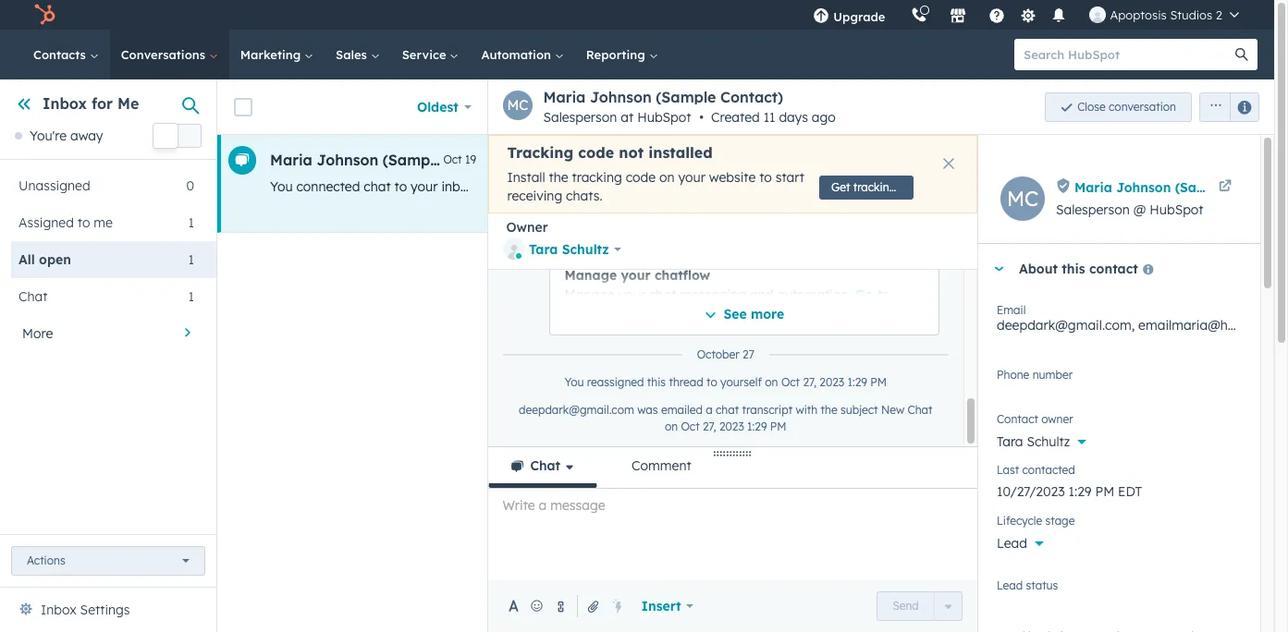 Task type: describe. For each thing, give the bounding box(es) containing it.
oct inside the deepdark@gmail.com was emailed a chat transcript with the subject new chat on oct 27, 2023 1:29 pm
[[681, 420, 700, 434]]

like
[[954, 178, 975, 195]]

tara schultz button for contact owner
[[997, 424, 1242, 454]]

1 horizontal spatial maria johnson (sample contact)
[[1075, 179, 1288, 196]]

installed
[[648, 143, 713, 162]]

a inside "live chat from maria johnson (sample contact) with context you connected chat to your inbox.
from now on, any chats on your website will appear here. choose what you&#x27;d like to do next:

try it out 
send a test chat from any page where the tracking code is ins" row
[[1139, 178, 1147, 195]]

calling icon button
[[904, 3, 935, 27]]

you connected chat to your inbox. from now on, any chats on your website will appear here. choose what you'd like to do next:  try it out  send a test chat from any pag
[[270, 178, 1288, 195]]

inbox for me
[[43, 94, 139, 113]]

you for you reassigned this thread to yourself on oct 27, 2023 1:29 pm
[[564, 376, 584, 389]]

search button
[[1226, 39, 1258, 70]]

pm inside the deepdark@gmail.com was emailed a chat transcript with the subject new chat on oct 27, 2023 1:29 pm
[[770, 420, 787, 434]]

you're away image
[[15, 132, 22, 140]]

about this contact
[[1019, 261, 1138, 277]]

deepdark@gmail.com,
[[997, 317, 1135, 334]]

yourself
[[720, 376, 762, 389]]

1 horizontal spatial pm
[[870, 376, 887, 389]]

0 vertical spatial 27,
[[803, 376, 817, 389]]

2 any from the left
[[1240, 178, 1263, 195]]

deepdark@gmail.com
[[519, 403, 634, 417]]

code inside button
[[899, 180, 925, 194]]

all
[[18, 252, 35, 268]]

you for you connected chat to your inbox. from now on, any chats on your website will appear here. choose what you'd like to do next:  try it out  send a test chat from any pag
[[270, 178, 293, 195]]

contact) inside row
[[447, 151, 510, 169]]

studios
[[1170, 7, 1213, 22]]

•
[[699, 109, 704, 126]]

the inside the deepdark@gmail.com was emailed a chat transcript with the subject new chat on oct 27, 2023 1:29 pm
[[821, 403, 838, 417]]

settings link
[[1017, 5, 1040, 25]]

1 horizontal spatial 1:29
[[848, 376, 867, 389]]

close conversation
[[1078, 99, 1176, 113]]

to inside install the tracking code on your website to start receiving chats.
[[759, 169, 772, 186]]

your inside install the tracking code on your website to start receiving chats.
[[678, 169, 706, 186]]

october
[[697, 348, 740, 362]]

you're away
[[30, 128, 103, 144]]

marketing
[[240, 47, 304, 62]]

main content containing maria johnson (sample contact)
[[217, 0, 1288, 633]]

last
[[997, 463, 1019, 477]]

0 vertical spatial 2023
[[820, 376, 844, 389]]

will
[[731, 178, 750, 195]]

see more button
[[704, 303, 784, 328]]

1:29 inside the deepdark@gmail.com was emailed a chat transcript with the subject new chat on oct 27, 2023 1:29 pm
[[747, 420, 767, 434]]

connected
[[296, 178, 360, 195]]

days
[[779, 109, 808, 126]]

0 vertical spatial tara schultz
[[529, 242, 609, 258]]

maria johnson (sample contact) inside row
[[270, 151, 510, 169]]

go to chatflow link
[[565, 287, 891, 323]]

tracking inside get tracking code button
[[853, 180, 896, 194]]

close image
[[943, 158, 954, 169]]

chat inside the deepdark@gmail.com was emailed a chat transcript with the subject new chat on oct 27, 2023 1:29 pm
[[716, 403, 739, 417]]

1 horizontal spatial schultz
[[1027, 434, 1070, 450]]

search image
[[1235, 48, 1248, 61]]

for
[[92, 94, 113, 113]]

do
[[994, 178, 1010, 195]]

tracking code not installed
[[507, 143, 713, 162]]

2
[[1216, 7, 1223, 22]]

1 vertical spatial salesperson
[[1056, 202, 1130, 218]]

lead for lead status
[[997, 579, 1023, 593]]

menu containing apoptosis studios 2
[[800, 0, 1252, 30]]

0 horizontal spatial code
[[578, 143, 614, 162]]

not
[[619, 143, 644, 162]]

upgrade image
[[813, 8, 830, 25]]

lifecycle
[[997, 514, 1042, 528]]

on up transcript
[[765, 376, 778, 389]]

new
[[881, 403, 905, 417]]

contact
[[1089, 261, 1138, 277]]

salesperson @ hubspot
[[1056, 202, 1204, 218]]

insert button
[[629, 588, 706, 625]]

calling icon image
[[911, 7, 928, 24]]

service
[[402, 47, 450, 62]]

apoptosis
[[1110, 7, 1167, 22]]

start
[[776, 169, 804, 186]]

settings image
[[1020, 8, 1037, 25]]

on inside the deepdark@gmail.com was emailed a chat transcript with the subject new chat on oct 27, 2023 1:29 pm
[[665, 420, 678, 434]]

install the tracking code on your website to start receiving chats.
[[507, 169, 804, 204]]

deepdark@gmail.com was emailed a chat transcript with the subject new chat on oct 27, 2023 1:29 pm
[[519, 403, 933, 434]]

1 horizontal spatial tara
[[997, 434, 1023, 450]]

contact
[[997, 412, 1038, 426]]

0 vertical spatial chat
[[18, 289, 48, 305]]

number
[[1033, 368, 1073, 382]]

email deepdark@gmail.com, emailmaria@hubspot.com
[[997, 303, 1288, 334]]

3 1 from the top
[[188, 289, 194, 305]]

send inside button
[[893, 599, 919, 613]]

help button
[[982, 0, 1013, 30]]

try
[[1047, 178, 1065, 195]]

reassigned
[[587, 376, 644, 389]]

oct 19
[[443, 153, 476, 166]]

chats
[[594, 178, 627, 195]]

apoptosis studios 2 button
[[1079, 0, 1250, 30]]

more
[[751, 306, 784, 323]]

away
[[70, 128, 103, 144]]

status
[[1026, 579, 1058, 593]]

your inside manage your chatflow go to chatflow
[[621, 267, 651, 284]]

johnson inside row
[[317, 151, 378, 169]]

test
[[1150, 178, 1173, 195]]

out
[[1081, 178, 1101, 195]]

sales
[[336, 47, 371, 62]]

actions
[[27, 554, 65, 568]]

2 horizontal spatial chat
[[1177, 178, 1204, 195]]

2 vertical spatial johnson
[[1116, 179, 1171, 196]]

on inside install the tracking code on your website to start receiving chats.
[[659, 169, 675, 186]]

manage
[[565, 267, 617, 284]]

1 vertical spatial this
[[647, 376, 666, 389]]

hubspot inside "maria johnson (sample contact) salesperson at hubspot • created 11 days ago"
[[637, 109, 691, 126]]

to left do
[[978, 178, 991, 195]]

you reassigned this thread to yourself on oct 27, 2023 1:29 pm
[[564, 376, 887, 389]]

tara schultz button for owner
[[503, 236, 622, 264]]

upgrade
[[834, 9, 885, 24]]

contacted
[[1022, 463, 1075, 477]]

website inside install the tracking code on your website to start receiving chats.
[[709, 169, 756, 186]]

2 horizontal spatial (sample
[[1175, 179, 1228, 196]]

notifications image
[[1051, 8, 1068, 25]]

october 27
[[697, 348, 754, 362]]

tracking
[[507, 143, 574, 162]]

reporting link
[[575, 30, 669, 80]]

0 horizontal spatial schultz
[[562, 242, 609, 258]]

stage
[[1045, 514, 1075, 528]]

emailed
[[661, 403, 703, 417]]

at
[[621, 109, 634, 126]]

Last contacted text field
[[997, 474, 1242, 504]]

caret image
[[993, 267, 1004, 271]]

thread
[[669, 376, 703, 389]]

send inside row
[[1104, 178, 1135, 195]]

open
[[39, 252, 71, 268]]

lifecycle stage
[[997, 514, 1075, 528]]

oct inside "live chat from maria johnson (sample contact) with context you connected chat to your inbox.
from now on, any chats on your website will appear here. choose what you&#x27;d like to do next:

try it out 
send a test chat from any page where the tracking code is ins" row
[[443, 153, 462, 166]]

2 horizontal spatial maria
[[1075, 179, 1112, 196]]



Task type: locate. For each thing, give the bounding box(es) containing it.
0 horizontal spatial salesperson
[[543, 109, 617, 126]]

2 vertical spatial chat
[[530, 458, 560, 474]]

1 vertical spatial chatflow
[[565, 306, 620, 323]]

maria up connected
[[270, 151, 312, 169]]

tracking right get
[[853, 180, 896, 194]]

chat inside the deepdark@gmail.com was emailed a chat transcript with the subject new chat on oct 27, 2023 1:29 pm
[[908, 403, 933, 417]]

this right about
[[1062, 261, 1085, 277]]

0 vertical spatial chatflow
[[655, 267, 710, 284]]

phone
[[997, 368, 1030, 382]]

hubspot down the 'maria johnson (sample contact)' link
[[1150, 202, 1204, 218]]

2 horizontal spatial code
[[899, 180, 925, 194]]

(sample
[[656, 88, 716, 106], [383, 151, 443, 169], [1175, 179, 1228, 196]]

0 horizontal spatial contact)
[[447, 151, 510, 169]]

automation
[[481, 47, 555, 62]]

1:29 up subject
[[848, 376, 867, 389]]

help image
[[989, 8, 1006, 25]]

1 vertical spatial send
[[893, 599, 919, 613]]

1 horizontal spatial hubspot
[[1150, 202, 1204, 218]]

@
[[1134, 202, 1146, 218]]

chatflow up go to chatflow link
[[655, 267, 710, 284]]

1 vertical spatial lead
[[997, 579, 1023, 593]]

0 horizontal spatial 27,
[[703, 420, 716, 434]]

hubspot right at
[[637, 109, 691, 126]]

service link
[[391, 30, 470, 80]]

maria johnson (sample contact) link
[[1075, 176, 1288, 198]]

0 vertical spatial send
[[1104, 178, 1135, 195]]

more
[[22, 326, 53, 342]]

1 vertical spatial maria johnson (sample contact)
[[1075, 179, 1288, 196]]

0 horizontal spatial 1:29
[[747, 420, 767, 434]]

lead down lifecycle
[[997, 535, 1027, 552]]

chat right connected
[[364, 178, 391, 195]]

0 horizontal spatial oct
[[443, 153, 462, 166]]

salesperson inside "maria johnson (sample contact) salesperson at hubspot • created 11 days ago"
[[543, 109, 617, 126]]

about this contact button
[[978, 244, 1242, 294]]

chat
[[364, 178, 391, 195], [1177, 178, 1204, 195], [716, 403, 739, 417]]

emailmaria@hubspot.com
[[1138, 317, 1288, 334]]

pm down transcript
[[770, 420, 787, 434]]

to right go
[[877, 287, 891, 303]]

1 horizontal spatial johnson
[[590, 88, 652, 106]]

you up deepdark@gmail.com
[[564, 376, 584, 389]]

johnson up @
[[1116, 179, 1171, 196]]

maria johnson (sample contact) up connected
[[270, 151, 510, 169]]

salesperson up tracking code not installed
[[543, 109, 617, 126]]

1 vertical spatial maria
[[270, 151, 312, 169]]

on right the chats
[[631, 178, 646, 195]]

0 horizontal spatial tara
[[529, 242, 558, 258]]

0 horizontal spatial hubspot
[[637, 109, 691, 126]]

Search HubSpot search field
[[1014, 39, 1241, 70]]

transcript
[[742, 403, 793, 417]]

johnson
[[590, 88, 652, 106], [317, 151, 378, 169], [1116, 179, 1171, 196]]

a inside the deepdark@gmail.com was emailed a chat transcript with the subject new chat on oct 27, 2023 1:29 pm
[[706, 403, 713, 417]]

(sample inside row
[[383, 151, 443, 169]]

lead
[[997, 535, 1027, 552], [997, 579, 1023, 593]]

notifications button
[[1044, 0, 1075, 30]]

to left me
[[77, 215, 90, 232]]

owner
[[1042, 412, 1073, 426]]

0 vertical spatial (sample
[[656, 88, 716, 106]]

0 vertical spatial tara schultz button
[[503, 236, 622, 264]]

0 horizontal spatial pm
[[770, 420, 787, 434]]

see
[[724, 306, 747, 323]]

maria inside row
[[270, 151, 312, 169]]

lead for lead
[[997, 535, 1027, 552]]

menu
[[800, 0, 1252, 30]]

1 horizontal spatial oct
[[681, 420, 700, 434]]

2 horizontal spatial contact)
[[1232, 179, 1288, 196]]

comment
[[632, 458, 691, 474]]

0 vertical spatial johnson
[[590, 88, 652, 106]]

0 horizontal spatial maria johnson (sample contact)
[[270, 151, 510, 169]]

1 vertical spatial hubspot
[[1150, 202, 1204, 218]]

1 vertical spatial tara schultz button
[[997, 424, 1242, 454]]

phone number
[[997, 368, 1073, 382]]

1 vertical spatial tara schultz
[[997, 434, 1070, 450]]

receiving
[[507, 187, 562, 204]]

all open
[[18, 252, 71, 268]]

2023
[[820, 376, 844, 389], [719, 420, 744, 434]]

on
[[659, 169, 675, 186], [631, 178, 646, 195], [765, 376, 778, 389], [665, 420, 678, 434]]

next:
[[1014, 178, 1043, 195]]

subject
[[841, 403, 878, 417]]

maria johnson (sample contact) up @
[[1075, 179, 1288, 196]]

johnson inside "maria johnson (sample contact) salesperson at hubspot • created 11 days ago"
[[590, 88, 652, 106]]

schultz down owner
[[1027, 434, 1070, 450]]

lead button
[[997, 525, 1242, 556]]

conversation
[[1109, 99, 1176, 113]]

main content
[[217, 0, 1288, 633]]

0 vertical spatial a
[[1139, 178, 1147, 195]]

chat up more on the bottom of page
[[18, 289, 48, 305]]

lead inside popup button
[[997, 535, 1027, 552]]

1 any from the left
[[568, 178, 590, 195]]

about
[[1019, 261, 1058, 277]]

oct
[[443, 153, 462, 166], [781, 376, 800, 389], [681, 420, 700, 434]]

1 horizontal spatial chat
[[530, 458, 560, 474]]

pm up 'new'
[[870, 376, 887, 389]]

0 horizontal spatial this
[[647, 376, 666, 389]]

1 vertical spatial contact)
[[447, 151, 510, 169]]

marketplaces image
[[950, 8, 967, 25]]

1 horizontal spatial you
[[564, 376, 584, 389]]

tara schultz down the contact owner
[[997, 434, 1070, 450]]

code inside install the tracking code on your website to start receiving chats.
[[626, 169, 656, 186]]

conversations link
[[110, 30, 229, 80]]

the up receiving
[[549, 169, 568, 186]]

inbox for inbox settings
[[41, 602, 76, 619]]

1 vertical spatial you
[[564, 376, 584, 389]]

what
[[884, 178, 914, 195]]

1 for open
[[188, 252, 194, 268]]

created
[[711, 109, 760, 126]]

0 vertical spatial this
[[1062, 261, 1085, 277]]

chat right test
[[1177, 178, 1204, 195]]

this up was
[[647, 376, 666, 389]]

0 horizontal spatial chat
[[18, 289, 48, 305]]

chat
[[18, 289, 48, 305], [908, 403, 933, 417], [530, 458, 560, 474]]

1 horizontal spatial (sample
[[656, 88, 716, 106]]

1 vertical spatial tara
[[997, 434, 1023, 450]]

get
[[831, 180, 850, 194]]

inbox left settings at bottom left
[[41, 602, 76, 619]]

inbox settings link
[[41, 599, 130, 621]]

1 vertical spatial 1
[[188, 252, 194, 268]]

contact) inside "maria johnson (sample contact) salesperson at hubspot • created 11 days ago"
[[720, 88, 783, 106]]

the inside install the tracking code on your website to start receiving chats.
[[549, 169, 568, 186]]

1 vertical spatial (sample
[[383, 151, 443, 169]]

0 horizontal spatial tara schultz button
[[503, 236, 622, 264]]

inbox for inbox for me
[[43, 94, 87, 113]]

with
[[796, 403, 818, 417]]

1 vertical spatial schultz
[[1027, 434, 1070, 450]]

1 horizontal spatial chat
[[716, 403, 739, 417]]

inbox up you're away at left top
[[43, 94, 87, 113]]

to left inbox.
[[394, 178, 407, 195]]

(sample right test
[[1175, 179, 1228, 196]]

0 horizontal spatial chat
[[364, 178, 391, 195]]

appear
[[754, 178, 798, 195]]

2 horizontal spatial johnson
[[1116, 179, 1171, 196]]

2 horizontal spatial oct
[[781, 376, 800, 389]]

Phone number text field
[[997, 365, 1242, 402]]

live chat from maria johnson (sample contact) with context you connected chat to your inbox.
from now on, any chats on your website will appear here. choose what you&#x27;d like to do next:

try it out 
send a test chat from any page where the tracking code is ins row
[[217, 135, 1288, 233]]

johnson up connected
[[317, 151, 378, 169]]

11
[[764, 109, 775, 126]]

tara down contact
[[997, 434, 1023, 450]]

email
[[997, 303, 1026, 317]]

ago
[[812, 109, 836, 126]]

1 vertical spatial 27,
[[703, 420, 716, 434]]

on down "installed"
[[659, 169, 675, 186]]

1 horizontal spatial send
[[1104, 178, 1135, 195]]

0 horizontal spatial tara schultz
[[529, 242, 609, 258]]

2 lead from the top
[[997, 579, 1023, 593]]

any left pag
[[1240, 178, 1263, 195]]

inbox.
[[441, 178, 478, 195]]

maria down automation link
[[543, 88, 586, 106]]

assigned
[[18, 215, 74, 232]]

to right thread
[[706, 376, 717, 389]]

inbox settings
[[41, 602, 130, 619]]

to inside manage your chatflow go to chatflow
[[877, 287, 891, 303]]

now
[[517, 178, 542, 195]]

manage your chatflow go to chatflow
[[565, 267, 891, 323]]

the
[[549, 169, 568, 186], [821, 403, 838, 417]]

0 horizontal spatial any
[[568, 178, 590, 195]]

0 horizontal spatial a
[[706, 403, 713, 417]]

get tracking code button
[[819, 175, 925, 199]]

a right emailed
[[706, 403, 713, 417]]

tara schultz button
[[503, 236, 622, 264], [997, 424, 1242, 454]]

0 vertical spatial 1
[[188, 215, 194, 232]]

send group
[[877, 592, 963, 621]]

1 horizontal spatial salesperson
[[1056, 202, 1130, 218]]

maria johnson (sample contact) salesperson at hubspot • created 11 days ago
[[543, 88, 836, 126]]

insert
[[641, 598, 681, 615]]

1:29 down transcript
[[747, 420, 767, 434]]

0 vertical spatial 1:29
[[848, 376, 867, 389]]

to left start
[[759, 169, 772, 186]]

maria
[[543, 88, 586, 106], [270, 151, 312, 169], [1075, 179, 1112, 196]]

27, down you reassigned this thread to yourself on oct 27, 2023 1:29 pm at bottom
[[703, 420, 716, 434]]

any right on,
[[568, 178, 590, 195]]

27, up with
[[803, 376, 817, 389]]

last contacted
[[997, 463, 1075, 477]]

contacts
[[33, 47, 89, 62]]

from
[[481, 178, 513, 195]]

1 horizontal spatial a
[[1139, 178, 1147, 195]]

chat down you reassigned this thread to yourself on oct 27, 2023 1:29 pm at bottom
[[716, 403, 739, 417]]

assigned to me
[[18, 215, 113, 232]]

1 vertical spatial 1:29
[[747, 420, 767, 434]]

any
[[568, 178, 590, 195], [1240, 178, 1263, 195]]

0 vertical spatial lead
[[997, 535, 1027, 552]]

1 vertical spatial 2023
[[719, 420, 744, 434]]

website inside "live chat from maria johnson (sample contact) with context you connected chat to your inbox.
from now on, any chats on your website will appear here. choose what you&#x27;d like to do next:

try it out 
send a test chat from any page where the tracking code is ins" row
[[681, 178, 727, 195]]

on inside row
[[631, 178, 646, 195]]

tracking inside install the tracking code on your website to start receiving chats.
[[572, 169, 622, 186]]

0 vertical spatial maria johnson (sample contact)
[[270, 151, 510, 169]]

tracking code not installed alert
[[488, 135, 977, 214]]

install
[[507, 169, 545, 186]]

schultz
[[562, 242, 609, 258], [1027, 434, 1070, 450]]

oct down emailed
[[681, 420, 700, 434]]

me
[[94, 215, 113, 232]]

hubspot image
[[33, 4, 55, 26]]

lead status
[[997, 579, 1058, 593]]

1 horizontal spatial code
[[626, 169, 656, 186]]

send button
[[877, 592, 935, 621]]

0 horizontal spatial tracking
[[572, 169, 622, 186]]

chatflow down manage
[[565, 306, 620, 323]]

(sample up •
[[656, 88, 716, 106]]

johnson up at
[[590, 88, 652, 106]]

maria inside "maria johnson (sample contact) salesperson at hubspot • created 11 days ago"
[[543, 88, 586, 106]]

1 horizontal spatial 2023
[[820, 376, 844, 389]]

1 1 from the top
[[188, 215, 194, 232]]

1 horizontal spatial contact)
[[720, 88, 783, 106]]

schultz up manage
[[562, 242, 609, 258]]

0 vertical spatial maria
[[543, 88, 586, 106]]

0 vertical spatial tara
[[529, 242, 558, 258]]

2 vertical spatial (sample
[[1175, 179, 1228, 196]]

to
[[759, 169, 772, 186], [394, 178, 407, 195], [978, 178, 991, 195], [77, 215, 90, 232], [877, 287, 891, 303], [706, 376, 717, 389]]

hubspot link
[[22, 4, 69, 26]]

(sample inside "maria johnson (sample contact) salesperson at hubspot • created 11 days ago"
[[656, 88, 716, 106]]

chat inside chat button
[[530, 458, 560, 474]]

1 vertical spatial the
[[821, 403, 838, 417]]

sales link
[[325, 30, 391, 80]]

(sample left 'oct 19'
[[383, 151, 443, 169]]

tara schultz button up manage
[[503, 236, 622, 264]]

2 1 from the top
[[188, 252, 194, 268]]

unassigned
[[18, 178, 90, 195]]

1 vertical spatial inbox
[[41, 602, 76, 619]]

1 horizontal spatial any
[[1240, 178, 1263, 195]]

oct left 19
[[443, 153, 462, 166]]

tara schultz up manage
[[529, 242, 609, 258]]

from
[[1208, 178, 1237, 195]]

chatflow
[[655, 267, 710, 284], [565, 306, 620, 323]]

0 vertical spatial salesperson
[[543, 109, 617, 126]]

this inside about this contact dropdown button
[[1062, 261, 1085, 277]]

0 vertical spatial schultz
[[562, 242, 609, 258]]

1 vertical spatial oct
[[781, 376, 800, 389]]

chat down deepdark@gmail.com
[[530, 458, 560, 474]]

tara down owner
[[529, 242, 558, 258]]

0 horizontal spatial send
[[893, 599, 919, 613]]

1 horizontal spatial 27,
[[803, 376, 817, 389]]

19
[[465, 153, 476, 166]]

1 horizontal spatial maria
[[543, 88, 586, 106]]

pag
[[1267, 178, 1288, 195]]

actions button
[[11, 547, 205, 576]]

0 horizontal spatial chatflow
[[565, 306, 620, 323]]

your
[[678, 169, 706, 186], [411, 178, 438, 195], [650, 178, 677, 195], [621, 267, 651, 284]]

go
[[855, 287, 873, 303]]

inbox
[[43, 94, 87, 113], [41, 602, 76, 619]]

you left connected
[[270, 178, 293, 195]]

tara schultz button up last contacted text box
[[997, 424, 1242, 454]]

2023 up subject
[[820, 376, 844, 389]]

salesperson down out
[[1056, 202, 1130, 218]]

2023 inside the deepdark@gmail.com was emailed a chat transcript with the subject new chat on oct 27, 2023 1:29 pm
[[719, 420, 744, 434]]

oct up with
[[781, 376, 800, 389]]

chat right 'new'
[[908, 403, 933, 417]]

2 vertical spatial oct
[[681, 420, 700, 434]]

2023 down transcript
[[719, 420, 744, 434]]

the right with
[[821, 403, 838, 417]]

1 vertical spatial a
[[706, 403, 713, 417]]

27, inside the deepdark@gmail.com was emailed a chat transcript with the subject new chat on oct 27, 2023 1:29 pm
[[703, 420, 716, 434]]

0 vertical spatial pm
[[870, 376, 887, 389]]

0 vertical spatial you
[[270, 178, 293, 195]]

close
[[1078, 99, 1106, 113]]

1 for to
[[188, 215, 194, 232]]

1 lead from the top
[[997, 535, 1027, 552]]

0 horizontal spatial the
[[549, 169, 568, 186]]

1 horizontal spatial this
[[1062, 261, 1085, 277]]

0 vertical spatial oct
[[443, 153, 462, 166]]

a left test
[[1139, 178, 1147, 195]]

lead left status
[[997, 579, 1023, 593]]

on down emailed
[[665, 420, 678, 434]]

you inside row
[[270, 178, 293, 195]]

tara schultz image
[[1090, 6, 1106, 23]]

maria right try
[[1075, 179, 1112, 196]]

see more
[[724, 306, 784, 323]]

tracking up chats.
[[572, 169, 622, 186]]

salesperson
[[543, 109, 617, 126], [1056, 202, 1130, 218]]

1 horizontal spatial chatflow
[[655, 267, 710, 284]]

2 vertical spatial contact)
[[1232, 179, 1288, 196]]

1 horizontal spatial tara schultz
[[997, 434, 1070, 450]]

0 horizontal spatial johnson
[[317, 151, 378, 169]]

2 horizontal spatial chat
[[908, 403, 933, 417]]

group
[[1192, 92, 1259, 122]]



Task type: vqa. For each thing, say whether or not it's contained in the screenshot.
the in "deepdark@gmail.com was emailed a chat transcript with the subject New Chat on Oct 27, 2023 1:29 PM"
yes



